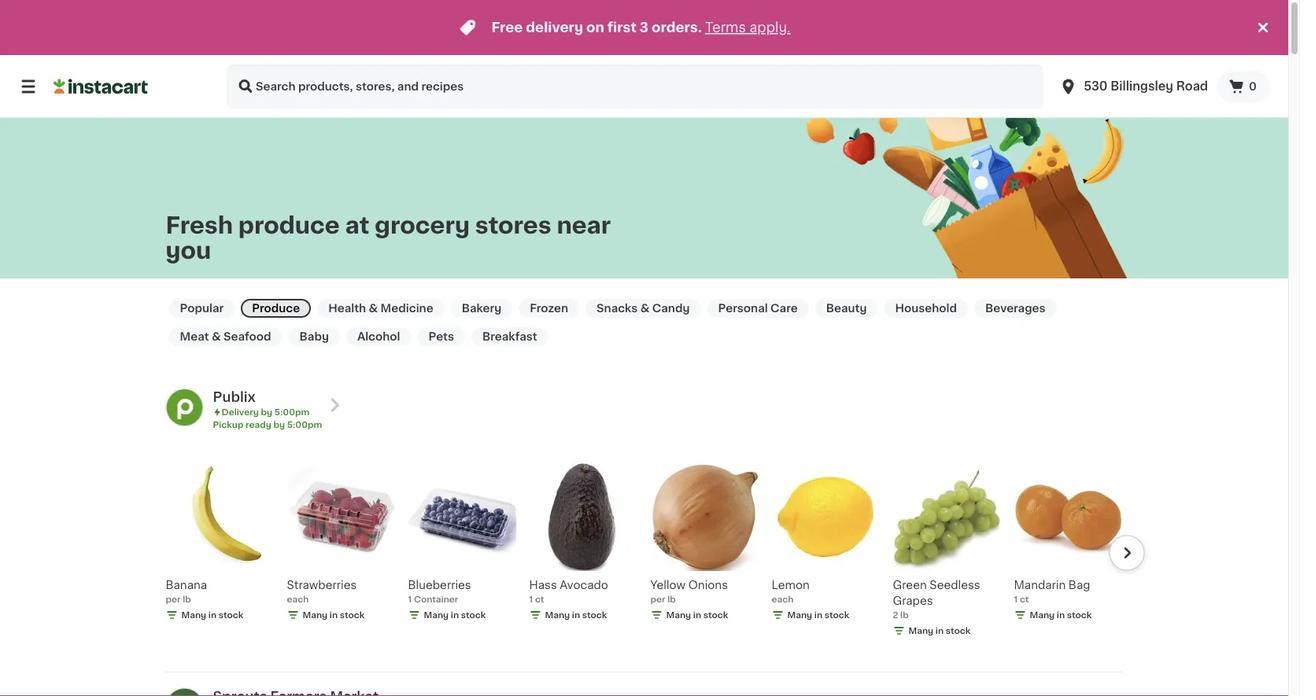 Task type: locate. For each thing, give the bounding box(es) containing it.
lemon
[[772, 580, 810, 591]]

2 horizontal spatial 1
[[1014, 596, 1018, 604]]

1 vertical spatial by
[[274, 421, 285, 429]]

1 inside blueberries 1 container
[[408, 596, 412, 604]]

per inside banana per lb
[[166, 596, 181, 604]]

stock for mandarin bag
[[1067, 611, 1092, 620]]

0 button
[[1218, 71, 1270, 102]]

blueberries
[[408, 580, 471, 591]]

many in stock down banana per lb
[[181, 611, 244, 620]]

1 vertical spatial 5:00pm
[[287, 421, 322, 429]]

1 1 from the left
[[408, 596, 412, 604]]

many down yellow onions per lb
[[666, 611, 691, 620]]

in
[[209, 611, 217, 620], [330, 611, 338, 620], [451, 611, 459, 620], [572, 611, 580, 620], [693, 611, 702, 620], [815, 611, 823, 620], [1057, 611, 1065, 620], [936, 627, 944, 636]]

530 billingsley road
[[1084, 81, 1209, 92]]

3 1 from the left
[[1014, 596, 1018, 604]]

5:00pm up pickup ready by 5:00pm
[[275, 408, 310, 417]]

each for strawberries
[[287, 596, 309, 604]]

1 horizontal spatial each
[[772, 596, 794, 604]]

2 each from the left
[[772, 596, 794, 604]]

2 horizontal spatial lb
[[901, 611, 909, 620]]

many
[[181, 611, 206, 620], [303, 611, 328, 620], [424, 611, 449, 620], [545, 611, 570, 620], [666, 611, 691, 620], [788, 611, 813, 620], [1030, 611, 1055, 620], [909, 627, 934, 636]]

hass avocado 1 ct
[[529, 580, 608, 604]]

many down mandarin bag 1 ct
[[1030, 611, 1055, 620]]

in for strawberries
[[330, 611, 338, 620]]

many in stock for lemon
[[788, 611, 850, 620]]

many in stock down mandarin bag 1 ct
[[1030, 611, 1092, 620]]

stock for lemon
[[825, 611, 850, 620]]

each down lemon at the bottom right of the page
[[772, 596, 794, 604]]

banana per lb
[[166, 580, 207, 604]]

lb inside banana per lb
[[183, 596, 191, 604]]

& left the candy
[[641, 303, 650, 314]]

2 horizontal spatial &
[[641, 303, 650, 314]]

container
[[414, 596, 458, 604]]

2
[[893, 611, 899, 620]]

ct for hass
[[535, 596, 544, 604]]

ct inside mandarin bag 1 ct
[[1020, 596, 1029, 604]]

2 1 from the left
[[529, 596, 533, 604]]

& right health
[[369, 303, 378, 314]]

each inside strawberries each
[[287, 596, 309, 604]]

fresh produce at grocery stores near you
[[166, 214, 611, 262]]

1 horizontal spatial 1
[[529, 596, 533, 604]]

& inside 'link'
[[212, 331, 221, 342]]

frozen
[[530, 303, 568, 314]]

1 horizontal spatial by
[[274, 421, 285, 429]]

lb down banana
[[183, 596, 191, 604]]

many for hass
[[545, 611, 570, 620]]

many in stock for green
[[909, 627, 971, 636]]

lb right 2
[[901, 611, 909, 620]]

0 horizontal spatial per
[[166, 596, 181, 604]]

ct down hass
[[535, 596, 544, 604]]

at
[[345, 214, 369, 237]]

fresh produce at grocery stores near you main content
[[0, 108, 1289, 697]]

snacks & candy
[[597, 303, 690, 314]]

1
[[408, 596, 412, 604], [529, 596, 533, 604], [1014, 596, 1018, 604]]

0 vertical spatial 5:00pm
[[275, 408, 310, 417]]

terms apply. link
[[705, 21, 791, 34]]

candy
[[653, 303, 690, 314]]

ct inside hass avocado 1 ct
[[535, 596, 544, 604]]

frozen link
[[519, 299, 579, 318]]

many down hass avocado 1 ct at the bottom left
[[545, 611, 570, 620]]

1 horizontal spatial &
[[369, 303, 378, 314]]

many for green
[[909, 627, 934, 636]]

lb
[[183, 596, 191, 604], [668, 596, 676, 604], [901, 611, 909, 620]]

1 down mandarin
[[1014, 596, 1018, 604]]

0 horizontal spatial each
[[287, 596, 309, 604]]

meat & seafood
[[180, 331, 271, 342]]

1 left container
[[408, 596, 412, 604]]

many down grapes
[[909, 627, 934, 636]]

yellow onions per lb
[[651, 580, 728, 604]]

ready
[[246, 421, 271, 429]]

avocado
[[560, 580, 608, 591]]

many down strawberries each
[[303, 611, 328, 620]]

stores
[[475, 214, 552, 237]]

road
[[1177, 81, 1209, 92]]

per down banana
[[166, 596, 181, 604]]

bakery
[[462, 303, 502, 314]]

fresh
[[166, 214, 233, 237]]

grapes
[[893, 596, 933, 607]]

many in stock down lemon each
[[788, 611, 850, 620]]

personal care
[[718, 303, 798, 314]]

many in stock down yellow onions per lb
[[666, 611, 729, 620]]

by up pickup ready by 5:00pm
[[261, 408, 272, 417]]

many in stock down strawberries each
[[303, 611, 365, 620]]

many down container
[[424, 611, 449, 620]]

orders.
[[652, 21, 702, 34]]

0 horizontal spatial 1
[[408, 596, 412, 604]]

blueberries 1 container
[[408, 580, 471, 604]]

many down banana per lb
[[181, 611, 206, 620]]

many in stock down green seedless grapes 2 lb
[[909, 627, 971, 636]]

each
[[287, 596, 309, 604], [772, 596, 794, 604]]

2 ct from the left
[[1020, 596, 1029, 604]]

snacks & candy link
[[586, 299, 701, 318]]

0 horizontal spatial &
[[212, 331, 221, 342]]

many in stock down container
[[424, 611, 486, 620]]

each inside lemon each
[[772, 596, 794, 604]]

1 down hass
[[529, 596, 533, 604]]

lb down yellow
[[668, 596, 676, 604]]

1 horizontal spatial lb
[[668, 596, 676, 604]]

stock
[[219, 611, 244, 620], [340, 611, 365, 620], [461, 611, 486, 620], [582, 611, 607, 620], [704, 611, 729, 620], [825, 611, 850, 620], [1067, 611, 1092, 620], [946, 627, 971, 636]]

& right meat
[[212, 331, 221, 342]]

stock for strawberries
[[340, 611, 365, 620]]

banana
[[166, 580, 207, 591]]

many in stock for blueberries
[[424, 611, 486, 620]]

household link
[[884, 299, 968, 318]]

0 horizontal spatial by
[[261, 408, 272, 417]]

in for blueberries
[[451, 611, 459, 620]]

breakfast link
[[472, 328, 549, 346]]

in for yellow
[[693, 611, 702, 620]]

many down lemon each
[[788, 611, 813, 620]]

1 horizontal spatial per
[[651, 596, 666, 604]]

ct down mandarin
[[1020, 596, 1029, 604]]

free delivery on first 3 orders. terms apply.
[[492, 21, 791, 34]]

many in stock for strawberries
[[303, 611, 365, 620]]

yellow
[[651, 580, 686, 591]]

stock for hass avocado
[[582, 611, 607, 620]]

by
[[261, 408, 272, 417], [274, 421, 285, 429]]

care
[[771, 303, 798, 314]]

1 for hass avocado
[[529, 596, 533, 604]]

many for strawberries
[[303, 611, 328, 620]]

per
[[166, 596, 181, 604], [651, 596, 666, 604]]

None search field
[[227, 65, 1043, 109]]

1 each from the left
[[287, 596, 309, 604]]

in for mandarin
[[1057, 611, 1065, 620]]

alcohol
[[357, 331, 400, 342]]

many for mandarin
[[1030, 611, 1055, 620]]

many in stock down hass avocado 1 ct at the bottom left
[[545, 611, 607, 620]]

first
[[608, 21, 637, 34]]

stock for blueberries
[[461, 611, 486, 620]]

health & medicine link
[[317, 299, 445, 318]]

many in stock for hass
[[545, 611, 607, 620]]

0 horizontal spatial ct
[[535, 596, 544, 604]]

1 horizontal spatial ct
[[1020, 596, 1029, 604]]

ct
[[535, 596, 544, 604], [1020, 596, 1029, 604]]

&
[[369, 303, 378, 314], [641, 303, 650, 314], [212, 331, 221, 342]]

per down yellow
[[651, 596, 666, 604]]

1 inside mandarin bag 1 ct
[[1014, 596, 1018, 604]]

1 per from the left
[[166, 596, 181, 604]]

1 inside hass avocado 1 ct
[[529, 596, 533, 604]]

1 ct from the left
[[535, 596, 544, 604]]

1 for mandarin bag
[[1014, 596, 1018, 604]]

produce link
[[241, 299, 311, 318]]

by down delivery by 5:00pm
[[274, 421, 285, 429]]

mandarin
[[1014, 580, 1066, 591]]

many in stock
[[181, 611, 244, 620], [303, 611, 365, 620], [424, 611, 486, 620], [545, 611, 607, 620], [666, 611, 729, 620], [788, 611, 850, 620], [1030, 611, 1092, 620], [909, 627, 971, 636]]

grocery
[[375, 214, 470, 237]]

many in stock for mandarin
[[1030, 611, 1092, 620]]

2 per from the left
[[651, 596, 666, 604]]

5:00pm down delivery by 5:00pm
[[287, 421, 322, 429]]

530 billingsley road button
[[1050, 65, 1218, 109], [1059, 65, 1209, 109]]

0
[[1250, 81, 1257, 92]]

meat & seafood link
[[169, 328, 282, 346]]

beauty link
[[815, 299, 878, 318]]

each down strawberries
[[287, 596, 309, 604]]

5:00pm
[[275, 408, 310, 417], [287, 421, 322, 429]]

0 horizontal spatial lb
[[183, 596, 191, 604]]

popular link
[[169, 299, 235, 318]]



Task type: vqa. For each thing, say whether or not it's contained in the screenshot.
middle GREENBRIER
no



Task type: describe. For each thing, give the bounding box(es) containing it.
item carousel region
[[144, 457, 1145, 666]]

stock for yellow onions
[[704, 611, 729, 620]]

many in stock for yellow
[[666, 611, 729, 620]]

many for lemon
[[788, 611, 813, 620]]

per inside yellow onions per lb
[[651, 596, 666, 604]]

delivery by 5:00pm
[[222, 408, 310, 417]]

lb inside green seedless grapes 2 lb
[[901, 611, 909, 620]]

limited time offer region
[[0, 0, 1254, 55]]

publix image
[[166, 389, 204, 427]]

free
[[492, 21, 523, 34]]

stock for banana
[[219, 611, 244, 620]]

in for green
[[936, 627, 944, 636]]

pickup ready by 5:00pm
[[213, 421, 322, 429]]

delivery
[[526, 21, 584, 34]]

bag
[[1069, 580, 1091, 591]]

publix
[[213, 391, 256, 404]]

& for health
[[369, 303, 378, 314]]

mandarin bag 1 ct
[[1014, 580, 1091, 604]]

530
[[1084, 81, 1108, 92]]

in for banana
[[209, 611, 217, 620]]

in for hass
[[572, 611, 580, 620]]

pets
[[429, 331, 454, 342]]

medicine
[[381, 303, 434, 314]]

strawberries
[[287, 580, 357, 591]]

health
[[328, 303, 366, 314]]

many for banana
[[181, 611, 206, 620]]

baby link
[[289, 328, 340, 346]]

delivery
[[222, 408, 259, 417]]

household
[[895, 303, 957, 314]]

bakery link
[[451, 299, 513, 318]]

personal
[[718, 303, 768, 314]]

instacart logo image
[[54, 77, 148, 96]]

0 vertical spatial by
[[261, 408, 272, 417]]

strawberries each
[[287, 580, 357, 604]]

health & medicine
[[328, 303, 434, 314]]

you
[[166, 239, 211, 262]]

lb inside yellow onions per lb
[[668, 596, 676, 604]]

1 530 billingsley road button from the left
[[1050, 65, 1218, 109]]

produce
[[252, 303, 300, 314]]

2 530 billingsley road button from the left
[[1059, 65, 1209, 109]]

produce
[[238, 214, 340, 237]]

hass
[[529, 580, 557, 591]]

on
[[587, 21, 605, 34]]

ct for mandarin
[[1020, 596, 1029, 604]]

stock for green seedless grapes
[[946, 627, 971, 636]]

alcohol link
[[346, 328, 411, 346]]

near
[[557, 214, 611, 237]]

popular
[[180, 303, 224, 314]]

many for yellow
[[666, 611, 691, 620]]

onions
[[689, 580, 728, 591]]

many for blueberries
[[424, 611, 449, 620]]

beverages
[[986, 303, 1046, 314]]

personal care link
[[707, 299, 809, 318]]

snacks
[[597, 303, 638, 314]]

apply.
[[750, 21, 791, 34]]

seedless
[[930, 580, 981, 591]]

billingsley
[[1111, 81, 1174, 92]]

green
[[893, 580, 927, 591]]

& for snacks
[[641, 303, 650, 314]]

terms
[[705, 21, 746, 34]]

green seedless grapes 2 lb
[[893, 580, 981, 620]]

pickup
[[213, 421, 244, 429]]

Search field
[[227, 65, 1043, 109]]

each for lemon
[[772, 596, 794, 604]]

breakfast
[[483, 331, 537, 342]]

& for meat
[[212, 331, 221, 342]]

beauty
[[826, 303, 867, 314]]

lemon each
[[772, 580, 810, 604]]

3
[[640, 21, 649, 34]]

meat
[[180, 331, 209, 342]]

many in stock for banana
[[181, 611, 244, 620]]

beverages link
[[975, 299, 1057, 318]]

pets link
[[418, 328, 465, 346]]

seafood
[[224, 331, 271, 342]]

in for lemon
[[815, 611, 823, 620]]

baby
[[300, 331, 329, 342]]



